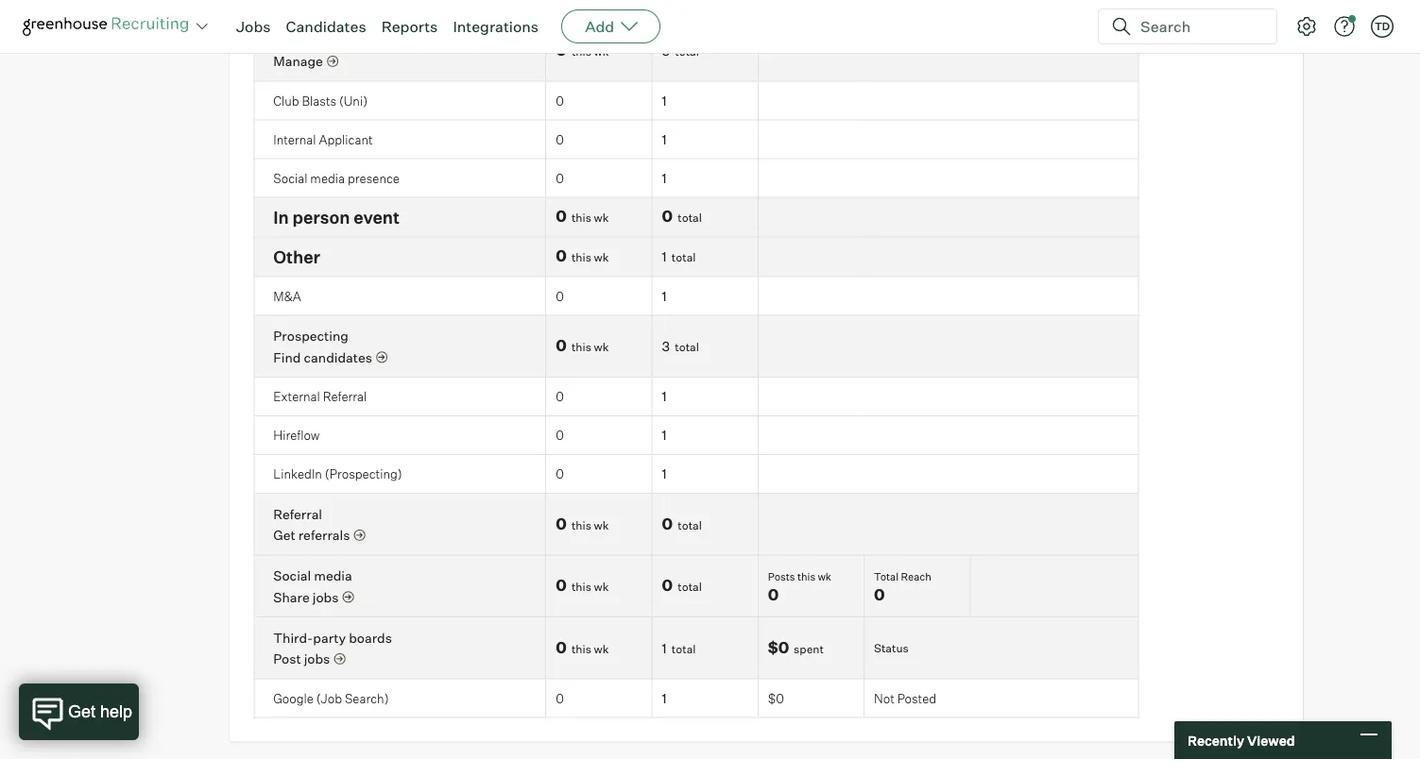 Task type: vqa. For each thing, say whether or not it's contained in the screenshot.


Task type: locate. For each thing, give the bounding box(es) containing it.
1 link for m&a
[[662, 288, 667, 304]]

recently
[[1188, 733, 1245, 749]]

0 vertical spatial media
[[69, 37, 113, 55]]

3 for prospecting find candidates
[[662, 338, 670, 355]]

6 0 this wk from the top
[[556, 576, 609, 595]]

0
[[556, 40, 567, 59], [556, 93, 564, 108], [556, 132, 564, 147], [556, 171, 564, 186], [556, 207, 567, 226], [662, 207, 673, 226], [556, 247, 567, 266], [556, 289, 564, 304], [556, 336, 567, 355], [556, 389, 564, 404], [556, 428, 564, 443], [556, 467, 564, 482], [556, 515, 567, 533], [662, 515, 673, 533], [556, 576, 567, 595], [662, 576, 673, 595], [768, 586, 779, 605], [874, 586, 885, 605], [556, 638, 567, 657], [556, 691, 564, 706]]

10 1 from the top
[[662, 691, 667, 707]]

2 $0 from the top
[[768, 691, 784, 706]]

1 vertical spatial referral
[[273, 506, 322, 523]]

0 total
[[662, 207, 702, 226], [662, 515, 702, 533], [662, 576, 702, 595]]

1 1 from the top
[[662, 92, 667, 109]]

this
[[572, 44, 591, 58], [572, 211, 591, 225], [572, 251, 591, 265], [572, 340, 591, 354], [572, 518, 591, 532], [798, 571, 816, 584], [572, 580, 591, 594], [572, 642, 591, 656]]

total for referral get referrals
[[678, 518, 702, 532]]

8 1 from the top
[[662, 466, 667, 483]]

status
[[874, 642, 909, 656]]

m&a
[[273, 289, 301, 304]]

1 link for club blasts (uni)
[[662, 92, 667, 109]]

wk
[[594, 44, 609, 58], [594, 211, 609, 225], [594, 251, 609, 265], [594, 340, 609, 354], [594, 518, 609, 532], [818, 571, 832, 584], [594, 580, 609, 594], [594, 642, 609, 656]]

third-
[[273, 630, 313, 647]]

0 vertical spatial social media link
[[23, 35, 166, 57]]

referrals
[[298, 528, 350, 544]]

5 1 from the top
[[662, 288, 667, 304]]

0 this wk for company marketing manage
[[556, 40, 609, 59]]

in
[[273, 207, 289, 228]]

3 link
[[662, 42, 670, 59], [662, 338, 670, 355]]

2 1 from the top
[[662, 131, 667, 148]]

0 inside total reach 0
[[874, 586, 885, 605]]

jobs inside the social media share jobs
[[313, 589, 339, 606]]

10 1 link from the top
[[662, 691, 667, 707]]

(job
[[316, 691, 342, 706]]

not posted
[[874, 691, 937, 706]]

get
[[273, 528, 295, 544]]

2 3 from the top
[[662, 338, 670, 355]]

4 0 this wk from the top
[[556, 336, 609, 355]]

media
[[69, 37, 113, 55], [310, 171, 345, 186], [314, 568, 352, 585]]

1 $0 from the top
[[768, 638, 789, 657]]

referral down candidates
[[323, 389, 367, 404]]

referral inside referral get referrals
[[273, 506, 322, 523]]

3 total for company marketing manage
[[662, 42, 699, 59]]

2 3 link from the top
[[662, 338, 670, 355]]

company marketing manage
[[273, 32, 399, 70]]

third-party boards link
[[273, 630, 392, 647]]

3 link for prospecting find candidates
[[662, 338, 670, 355]]

0 vertical spatial 3
[[662, 42, 670, 59]]

jobs link
[[236, 17, 271, 36]]

3 0 this wk from the top
[[556, 247, 609, 266]]

0 vertical spatial jobs
[[313, 589, 339, 606]]

1 0 total from the top
[[662, 207, 702, 226]]

3 for company marketing manage
[[662, 42, 670, 59]]

3 total for prospecting find candidates
[[662, 338, 699, 355]]

1 vertical spatial 1 total
[[662, 640, 696, 657]]

9 1 link from the top
[[662, 640, 667, 657]]

Top navigation search text field
[[1133, 8, 1265, 45]]

manage link
[[273, 52, 338, 71]]

1 vertical spatial 3
[[662, 338, 670, 355]]

posted
[[898, 691, 937, 706]]

0 vertical spatial 3 link
[[662, 42, 670, 59]]

1 horizontal spatial social media link
[[273, 568, 352, 585]]

0 vertical spatial 3 total
[[662, 42, 699, 59]]

$0
[[768, 638, 789, 657], [768, 691, 784, 706]]

3 1 link from the top
[[662, 170, 667, 186]]

get referrals link
[[273, 527, 365, 545]]

0 inside posts this wk 0
[[768, 586, 779, 605]]

1 1 link from the top
[[662, 92, 667, 109]]

candidates link
[[286, 17, 366, 36]]

hireflow
[[273, 428, 320, 443]]

2 vertical spatial media
[[314, 568, 352, 585]]

2 0 total from the top
[[662, 515, 702, 533]]

jobs right share
[[313, 589, 339, 606]]

1 3 total from the top
[[662, 42, 699, 59]]

person
[[293, 207, 350, 228]]

add button
[[561, 9, 661, 43]]

1 vertical spatial jobs
[[304, 651, 330, 668]]

0 this wk for prospecting find candidates
[[556, 336, 609, 355]]

share
[[273, 589, 310, 606]]

media for social media share jobs
[[314, 568, 352, 585]]

linkedin (prospecting)
[[273, 467, 402, 482]]

2 vertical spatial 0 total
[[662, 576, 702, 595]]

7 1 from the top
[[662, 427, 667, 444]]

0 this wk
[[556, 40, 609, 59], [556, 207, 609, 226], [556, 247, 609, 266], [556, 336, 609, 355], [556, 515, 609, 533], [556, 576, 609, 595], [556, 638, 609, 657]]

1 for hireflow
[[662, 427, 667, 444]]

3 total
[[662, 42, 699, 59], [662, 338, 699, 355]]

3 1 from the top
[[662, 170, 667, 186]]

1 link for linkedin (prospecting)
[[662, 466, 667, 483]]

1 link
[[662, 92, 667, 109], [662, 131, 667, 148], [662, 170, 667, 186], [662, 249, 667, 265], [662, 288, 667, 304], [662, 389, 667, 405], [662, 427, 667, 444], [662, 466, 667, 483], [662, 640, 667, 657], [662, 691, 667, 707]]

td
[[1375, 20, 1390, 33]]

total for prospecting find candidates
[[675, 340, 699, 354]]

total for social media share jobs
[[678, 580, 702, 594]]

1 vertical spatial 3 link
[[662, 338, 670, 355]]

0 vertical spatial social
[[23, 37, 66, 55]]

1 vertical spatial social
[[273, 171, 308, 186]]

media for social media presence
[[310, 171, 345, 186]]

0 vertical spatial referral
[[323, 389, 367, 404]]

boards
[[349, 630, 392, 647]]

0 horizontal spatial social media link
[[23, 35, 166, 57]]

jobs
[[236, 17, 271, 36]]

5 1 link from the top
[[662, 288, 667, 304]]

1 vertical spatial 0 total
[[662, 515, 702, 533]]

social media link
[[23, 35, 166, 57], [273, 568, 352, 585]]

total
[[675, 44, 699, 58], [678, 211, 702, 225], [672, 251, 696, 265], [675, 340, 699, 354], [678, 518, 702, 532], [678, 580, 702, 594], [672, 642, 696, 656]]

jobs down the party
[[304, 651, 330, 668]]

3
[[662, 42, 670, 59], [662, 338, 670, 355]]

candidates
[[286, 17, 366, 36]]

3 0 total from the top
[[662, 576, 702, 595]]

1 vertical spatial 3 total
[[662, 338, 699, 355]]

0 vertical spatial 1 total
[[662, 249, 696, 265]]

internal
[[273, 132, 316, 147]]

2 1 link from the top
[[662, 131, 667, 148]]

1 total
[[662, 249, 696, 265], [662, 640, 696, 657]]

5 0 this wk from the top
[[556, 515, 609, 533]]

external
[[273, 389, 320, 404]]

social inside 'link'
[[23, 37, 66, 55]]

social media presence
[[273, 171, 400, 186]]

spent
[[794, 642, 824, 656]]

1 0 this wk from the top
[[556, 40, 609, 59]]

2 3 total from the top
[[662, 338, 699, 355]]

2 1 total from the top
[[662, 640, 696, 657]]

$0 for $0 spent
[[768, 638, 789, 657]]

$0 left spent
[[768, 638, 789, 657]]

0 vertical spatial 0 total
[[662, 207, 702, 226]]

switch applications image
[[195, 17, 210, 36]]

1 vertical spatial $0
[[768, 691, 784, 706]]

google
[[273, 691, 314, 706]]

7 0 this wk from the top
[[556, 638, 609, 657]]

1 3 link from the top
[[662, 42, 670, 59]]

1 vertical spatial media
[[310, 171, 345, 186]]

marketing
[[336, 32, 399, 48]]

3 link for company marketing manage
[[662, 42, 670, 59]]

1 for club blasts (uni)
[[662, 92, 667, 109]]

1 link for hireflow
[[662, 427, 667, 444]]

candidates
[[304, 349, 372, 366]]

prospecting link
[[273, 328, 349, 345]]

total reach 0
[[874, 571, 932, 605]]

1 1 total from the top
[[662, 249, 696, 265]]

td button
[[1368, 11, 1398, 42]]

company
[[273, 32, 333, 48]]

2 vertical spatial social
[[273, 568, 311, 585]]

7 1 link from the top
[[662, 427, 667, 444]]

media inside the social media share jobs
[[314, 568, 352, 585]]

google (job search)
[[273, 691, 389, 706]]

1 3 from the top
[[662, 42, 670, 59]]

referral link
[[273, 506, 322, 523]]

presence
[[348, 171, 400, 186]]

8 1 link from the top
[[662, 466, 667, 483]]

party
[[313, 630, 346, 647]]

$0 down $0 spent
[[768, 691, 784, 706]]

social
[[23, 37, 66, 55], [273, 171, 308, 186], [273, 568, 311, 585]]

0 vertical spatial $0
[[768, 638, 789, 657]]

1
[[662, 92, 667, 109], [662, 131, 667, 148], [662, 170, 667, 186], [662, 249, 667, 265], [662, 288, 667, 304], [662, 389, 667, 405], [662, 427, 667, 444], [662, 466, 667, 483], [662, 640, 667, 657], [662, 691, 667, 707]]

blasts
[[302, 93, 337, 108]]

social media share jobs
[[273, 568, 352, 606]]

$0 spent
[[768, 638, 824, 657]]

referral up get
[[273, 506, 322, 523]]

td button
[[1371, 15, 1394, 38]]

6 1 link from the top
[[662, 389, 667, 405]]

referral
[[323, 389, 367, 404], [273, 506, 322, 523]]

find candidates link
[[273, 348, 387, 367]]

jobs
[[313, 589, 339, 606], [304, 651, 330, 668]]

6 1 from the top
[[662, 389, 667, 405]]



Task type: describe. For each thing, give the bounding box(es) containing it.
1 for social media presence
[[662, 170, 667, 186]]

1 for internal applicant
[[662, 131, 667, 148]]

other
[[273, 247, 320, 268]]

referral get referrals
[[273, 506, 350, 544]]

prospecting
[[273, 328, 349, 345]]

total
[[874, 571, 899, 584]]

viewed
[[1247, 733, 1295, 749]]

event
[[354, 207, 400, 228]]

post jobs link
[[273, 650, 345, 669]]

1 for google (job search)
[[662, 691, 667, 707]]

company marketing link
[[273, 32, 399, 48]]

post
[[273, 651, 301, 668]]

9 1 from the top
[[662, 640, 667, 657]]

1 link for social media presence
[[662, 170, 667, 186]]

find
[[273, 349, 301, 366]]

2 0 this wk from the top
[[556, 207, 609, 226]]

social for social media
[[23, 37, 66, 55]]

social for social media presence
[[273, 171, 308, 186]]

integrations
[[453, 17, 539, 36]]

1 for linkedin (prospecting)
[[662, 466, 667, 483]]

total for company marketing manage
[[675, 44, 699, 58]]

0 this wk for referral get referrals
[[556, 515, 609, 533]]

reach
[[901, 571, 932, 584]]

third-party boards post jobs
[[273, 630, 392, 668]]

applicant
[[319, 132, 373, 147]]

club blasts (uni)
[[273, 93, 368, 108]]

1 for external referral
[[662, 389, 667, 405]]

internal applicant
[[273, 132, 373, 147]]

(uni)
[[339, 93, 368, 108]]

1 vertical spatial social media link
[[273, 568, 352, 585]]

0 total for referral get referrals
[[662, 515, 702, 533]]

1 total for seventh 1 link from the bottom
[[662, 249, 696, 265]]

0 this wk for third-party boards post jobs
[[556, 638, 609, 657]]

in person event
[[273, 207, 400, 228]]

wk inside posts this wk 0
[[818, 571, 832, 584]]

jobs inside third-party boards post jobs
[[304, 651, 330, 668]]

total for third-party boards post jobs
[[672, 642, 696, 656]]

4 1 link from the top
[[662, 249, 667, 265]]

configure image
[[1296, 15, 1318, 38]]

1 for m&a
[[662, 288, 667, 304]]

manage
[[273, 53, 323, 70]]

1 total for 2nd 1 link from the bottom of the page
[[662, 640, 696, 657]]

external referral
[[273, 389, 367, 404]]

$0 for $0
[[768, 691, 784, 706]]

recently viewed
[[1188, 733, 1295, 749]]

posts this wk 0
[[768, 571, 832, 605]]

club
[[273, 93, 299, 108]]

4 1 from the top
[[662, 249, 667, 265]]

1 link for internal applicant
[[662, 131, 667, 148]]

reports
[[381, 17, 438, 36]]

switch applications element
[[191, 15, 214, 38]]

media for social media
[[69, 37, 113, 55]]

social media
[[23, 37, 113, 55]]

search)
[[345, 691, 389, 706]]

1 link for google (job search)
[[662, 691, 667, 707]]

prospecting find candidates
[[273, 328, 372, 366]]

integrations link
[[453, 17, 539, 36]]

add
[[585, 17, 614, 36]]

0 total for social media share jobs
[[662, 576, 702, 595]]

linkedin
[[273, 467, 322, 482]]

1 link for external referral
[[662, 389, 667, 405]]

0 this wk for social media share jobs
[[556, 576, 609, 595]]

posts
[[768, 571, 795, 584]]

this inside posts this wk 0
[[798, 571, 816, 584]]

social inside the social media share jobs
[[273, 568, 311, 585]]

(prospecting)
[[325, 467, 402, 482]]

not
[[874, 691, 895, 706]]

reports link
[[381, 17, 438, 36]]

share jobs link
[[273, 588, 354, 607]]



